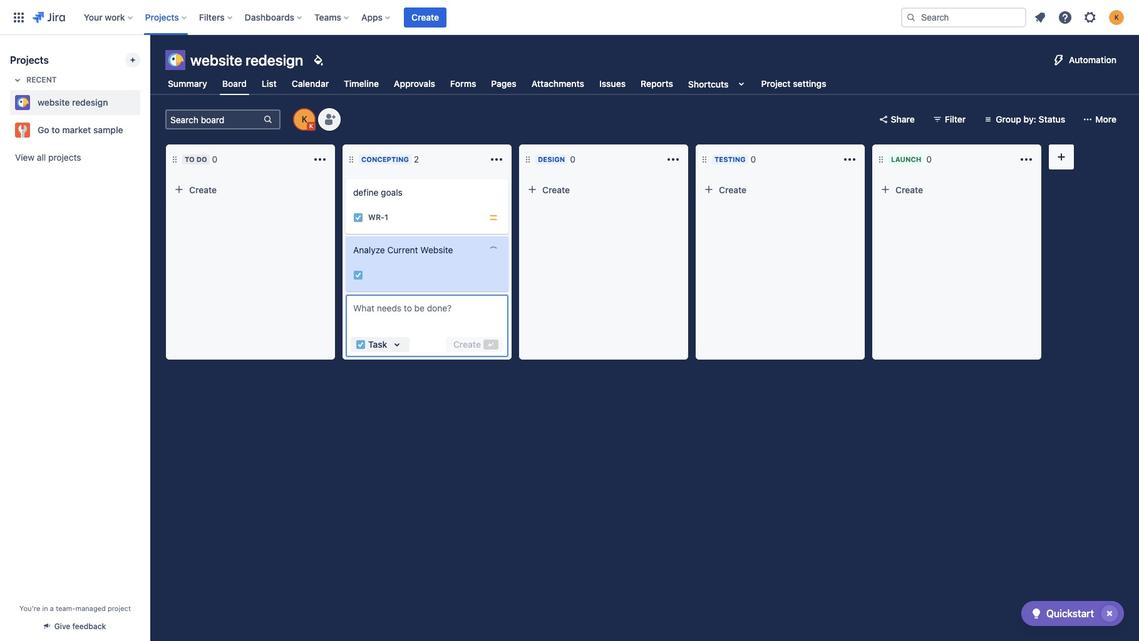 Task type: vqa. For each thing, say whether or not it's contained in the screenshot.
issue in button
no



Task type: locate. For each thing, give the bounding box(es) containing it.
Search field
[[901, 7, 1026, 27]]

pages link
[[489, 73, 519, 95]]

column actions menu image left launch
[[842, 152, 857, 167]]

website down recent
[[38, 97, 70, 108]]

in
[[42, 605, 48, 613]]

0 horizontal spatial column actions menu image
[[312, 152, 328, 167]]

projects
[[145, 12, 179, 22], [10, 54, 49, 66]]

0 horizontal spatial projects
[[10, 54, 49, 66]]

1 horizontal spatial column actions menu image
[[842, 152, 857, 167]]

create button right apps popup button
[[404, 7, 447, 27]]

Search board text field
[[167, 111, 262, 128]]

timeline link
[[341, 73, 381, 95]]

create image down task icon
[[338, 228, 353, 243]]

redesign
[[246, 51, 303, 69], [72, 97, 108, 108]]

quickstart button
[[1021, 602, 1124, 627]]

3 0 from the left
[[751, 154, 756, 165]]

website
[[420, 245, 453, 256]]

team-
[[56, 605, 75, 613]]

forms
[[450, 78, 476, 89]]

website up board
[[190, 51, 242, 69]]

4 0 from the left
[[926, 154, 932, 165]]

0 vertical spatial website
[[190, 51, 242, 69]]

reports
[[641, 78, 673, 89]]

testing 0
[[715, 154, 756, 165]]

concepting
[[361, 155, 409, 163]]

calendar link
[[289, 73, 331, 95]]

loading image
[[487, 245, 500, 259]]

projects up recent
[[10, 54, 49, 66]]

forms link
[[448, 73, 479, 95]]

column actions menu image left design
[[489, 152, 504, 167]]

website redesign up market
[[38, 97, 108, 108]]

create button
[[404, 7, 447, 27], [169, 180, 332, 200], [522, 180, 685, 200], [699, 180, 862, 200], [875, 180, 1038, 200]]

managed
[[75, 605, 106, 613]]

board
[[222, 78, 247, 89]]

dashboards button
[[241, 7, 307, 27]]

create down do
[[189, 184, 217, 195]]

go to market sample
[[38, 125, 123, 135]]

settings image
[[1083, 10, 1098, 25]]

sidebar navigation image
[[137, 50, 164, 75]]

list
[[262, 78, 277, 89]]

tab list containing board
[[158, 73, 836, 95]]

0 vertical spatial redesign
[[246, 51, 303, 69]]

sample
[[93, 125, 123, 135]]

projects button
[[141, 7, 192, 27]]

wr-
[[368, 213, 384, 223]]

0 vertical spatial create image
[[338, 170, 353, 185]]

0
[[212, 154, 218, 165], [570, 154, 575, 165], [751, 154, 756, 165], [926, 154, 932, 165]]

create down the testing 0
[[719, 184, 746, 195]]

projects right work
[[145, 12, 179, 22]]

set project background image
[[311, 53, 326, 68]]

0 horizontal spatial website redesign
[[38, 97, 108, 108]]

1 vertical spatial create image
[[338, 228, 353, 243]]

0 right do
[[212, 154, 218, 165]]

2
[[414, 154, 419, 165]]

shortcuts
[[688, 79, 729, 89]]

jira image
[[33, 10, 65, 25], [33, 10, 65, 25]]

create button down the launch 0
[[875, 180, 1038, 200]]

0 for launch 0
[[926, 154, 932, 165]]

0 right launch
[[926, 154, 932, 165]]

to
[[185, 155, 195, 163]]

create for design 0
[[542, 184, 570, 195]]

1 horizontal spatial redesign
[[246, 51, 303, 69]]

2 column actions menu image from the left
[[842, 152, 857, 167]]

website redesign up board
[[190, 51, 303, 69]]

2 0 from the left
[[570, 154, 575, 165]]

create button for to do 0
[[169, 180, 332, 200]]

pages
[[491, 78, 516, 89]]

column actions menu image for 2
[[489, 152, 504, 167]]

column actions menu image down add people image
[[312, 152, 328, 167]]

column actions menu image left testing
[[666, 152, 681, 167]]

tab list
[[158, 73, 836, 95]]

work
[[105, 12, 125, 22]]

2 create image from the top
[[338, 228, 353, 243]]

1 horizontal spatial projects
[[145, 12, 179, 22]]

column actions menu image
[[666, 152, 681, 167], [842, 152, 857, 167], [1019, 152, 1034, 167]]

project
[[761, 78, 791, 89]]

task
[[368, 339, 387, 350]]

1 column actions menu image from the left
[[666, 152, 681, 167]]

0 for testing 0
[[751, 154, 756, 165]]

create button down do
[[169, 180, 332, 200]]

create project image
[[128, 55, 138, 65]]

1 horizontal spatial column actions menu image
[[489, 152, 504, 167]]

0 horizontal spatial column actions menu image
[[666, 152, 681, 167]]

column actions menu image for design 0
[[666, 152, 681, 167]]

1 horizontal spatial website
[[190, 51, 242, 69]]

to do 0
[[185, 154, 218, 165]]

0 horizontal spatial website
[[38, 97, 70, 108]]

add to starred image
[[137, 123, 152, 138]]

design
[[538, 155, 565, 163]]

filters button
[[195, 7, 237, 27]]

create column image
[[1054, 150, 1069, 165]]

create button for launch 0
[[875, 180, 1038, 200]]

shortcuts button
[[686, 73, 751, 95]]

create inside primary element
[[411, 12, 439, 22]]

redesign up 'list' at top
[[246, 51, 303, 69]]

market
[[62, 125, 91, 135]]

define goals
[[353, 187, 403, 198]]

appswitcher icon image
[[11, 10, 26, 25]]

create
[[411, 12, 439, 22], [189, 184, 217, 195], [542, 184, 570, 195], [719, 184, 746, 195], [896, 184, 923, 195]]

0 horizontal spatial redesign
[[72, 97, 108, 108]]

dismiss quickstart image
[[1100, 604, 1120, 624]]

create down the launch 0
[[896, 184, 923, 195]]

0 right design
[[570, 154, 575, 165]]

create image
[[338, 170, 353, 185], [338, 228, 353, 243]]

2 horizontal spatial column actions menu image
[[1019, 152, 1034, 167]]

1 create image from the top
[[338, 170, 353, 185]]

1 horizontal spatial website redesign
[[190, 51, 303, 69]]

1 0 from the left
[[212, 154, 218, 165]]

0 vertical spatial website redesign
[[190, 51, 303, 69]]

3 column actions menu image from the left
[[1019, 152, 1034, 167]]

create down design 0 at the top of page
[[542, 184, 570, 195]]

define
[[353, 187, 378, 198]]

issues link
[[597, 73, 628, 95]]

go
[[38, 125, 49, 135]]

create image up define
[[338, 170, 353, 185]]

settings
[[793, 78, 826, 89]]

wr-1 link
[[368, 213, 388, 223]]

group by: status
[[996, 114, 1065, 125]]

0 vertical spatial projects
[[145, 12, 179, 22]]

1 vertical spatial website
[[38, 97, 70, 108]]

issues
[[599, 78, 626, 89]]

by:
[[1024, 114, 1036, 125]]

column actions menu image
[[312, 152, 328, 167], [489, 152, 504, 167]]

0 right testing
[[751, 154, 756, 165]]

create for launch 0
[[896, 184, 923, 195]]

create right apps popup button
[[411, 12, 439, 22]]

create button for design 0
[[522, 180, 685, 200]]

1 column actions menu image from the left
[[312, 152, 328, 167]]

more
[[1095, 114, 1117, 125]]

list link
[[259, 73, 279, 95]]

projects
[[48, 152, 81, 163]]

2 column actions menu image from the left
[[489, 152, 504, 167]]

create for testing 0
[[719, 184, 746, 195]]

create button down the testing 0
[[699, 180, 862, 200]]

0 for design 0
[[570, 154, 575, 165]]

filters
[[199, 12, 225, 22]]

create button down design 0 at the top of page
[[522, 180, 685, 200]]

banner
[[0, 0, 1139, 35]]

column actions menu image right the collapse image
[[1019, 152, 1034, 167]]

1 vertical spatial projects
[[10, 54, 49, 66]]

attachments
[[532, 78, 584, 89]]

1 vertical spatial redesign
[[72, 97, 108, 108]]

redesign up go to market sample
[[72, 97, 108, 108]]

launch 0
[[891, 154, 932, 165]]

task button
[[351, 338, 410, 353]]



Task type: describe. For each thing, give the bounding box(es) containing it.
you're in a team-managed project
[[19, 605, 131, 613]]

your profile and settings image
[[1109, 10, 1124, 25]]

view all projects link
[[10, 147, 140, 169]]

analyze current website
[[353, 245, 453, 256]]

filter button
[[927, 110, 973, 130]]

website redesign link
[[10, 90, 135, 115]]

approvals link
[[391, 73, 438, 95]]

timeline
[[344, 78, 379, 89]]

help image
[[1058, 10, 1073, 25]]

project
[[108, 605, 131, 613]]

add people image
[[322, 112, 337, 127]]

design 0
[[538, 154, 575, 165]]

automation
[[1069, 54, 1117, 65]]

concepting 2
[[361, 154, 419, 165]]

view
[[15, 152, 35, 163]]

you're
[[19, 605, 40, 613]]

create button inside primary element
[[404, 7, 447, 27]]

collapse recent projects image
[[10, 73, 25, 88]]

collapse image
[[999, 152, 1014, 167]]

automation button
[[1046, 50, 1124, 70]]

project settings link
[[759, 73, 829, 95]]

wr-1
[[368, 213, 388, 223]]

approvals
[[394, 78, 435, 89]]

medium image
[[488, 213, 498, 223]]

give feedback
[[54, 622, 106, 632]]

banner containing your work
[[0, 0, 1139, 35]]

do
[[196, 155, 207, 163]]

teams button
[[311, 7, 354, 27]]

task image
[[353, 271, 363, 281]]

attachments link
[[529, 73, 587, 95]]

website inside website redesign link
[[38, 97, 70, 108]]

add to starred image
[[137, 95, 152, 110]]

primary element
[[8, 0, 891, 35]]

group
[[996, 114, 1021, 125]]

project settings
[[761, 78, 826, 89]]

more button
[[1078, 110, 1124, 130]]

recent
[[26, 75, 57, 85]]

filter
[[945, 114, 966, 125]]

feedback
[[72, 622, 106, 632]]

launch
[[891, 155, 921, 163]]

create for to do 0
[[189, 184, 217, 195]]

column actions menu image for 0
[[312, 152, 328, 167]]

apps
[[361, 12, 383, 22]]

share button
[[873, 110, 922, 130]]

column actions menu image for launch 0
[[1019, 152, 1034, 167]]

give feedback button
[[37, 617, 113, 638]]

give
[[54, 622, 70, 632]]

teams
[[314, 12, 341, 22]]

summary link
[[165, 73, 210, 95]]

your
[[84, 12, 103, 22]]

dashboards
[[245, 12, 294, 22]]

redesign inside website redesign link
[[72, 97, 108, 108]]

1 vertical spatial website redesign
[[38, 97, 108, 108]]

check image
[[1029, 607, 1044, 622]]

1
[[384, 213, 388, 223]]

your work button
[[80, 7, 137, 27]]

share
[[891, 114, 915, 125]]

search image
[[906, 12, 916, 22]]

apps button
[[358, 7, 395, 27]]

testing
[[715, 155, 746, 163]]

to
[[52, 125, 60, 135]]

reports link
[[638, 73, 676, 95]]

create button for testing 0
[[699, 180, 862, 200]]

your work
[[84, 12, 125, 22]]

task image
[[353, 213, 363, 223]]

a
[[50, 605, 54, 613]]

calendar
[[292, 78, 329, 89]]

summary
[[168, 78, 207, 89]]

all
[[37, 152, 46, 163]]

projects inside dropdown button
[[145, 12, 179, 22]]

view all projects
[[15, 152, 81, 163]]

current
[[387, 245, 418, 256]]

What needs to be done? text field
[[351, 300, 503, 333]]

automation image
[[1051, 53, 1066, 68]]

notifications image
[[1033, 10, 1048, 25]]

goals
[[381, 187, 403, 198]]

quickstart
[[1046, 609, 1094, 620]]

analyze
[[353, 245, 385, 256]]

go to market sample link
[[10, 118, 135, 143]]

status
[[1039, 114, 1065, 125]]



